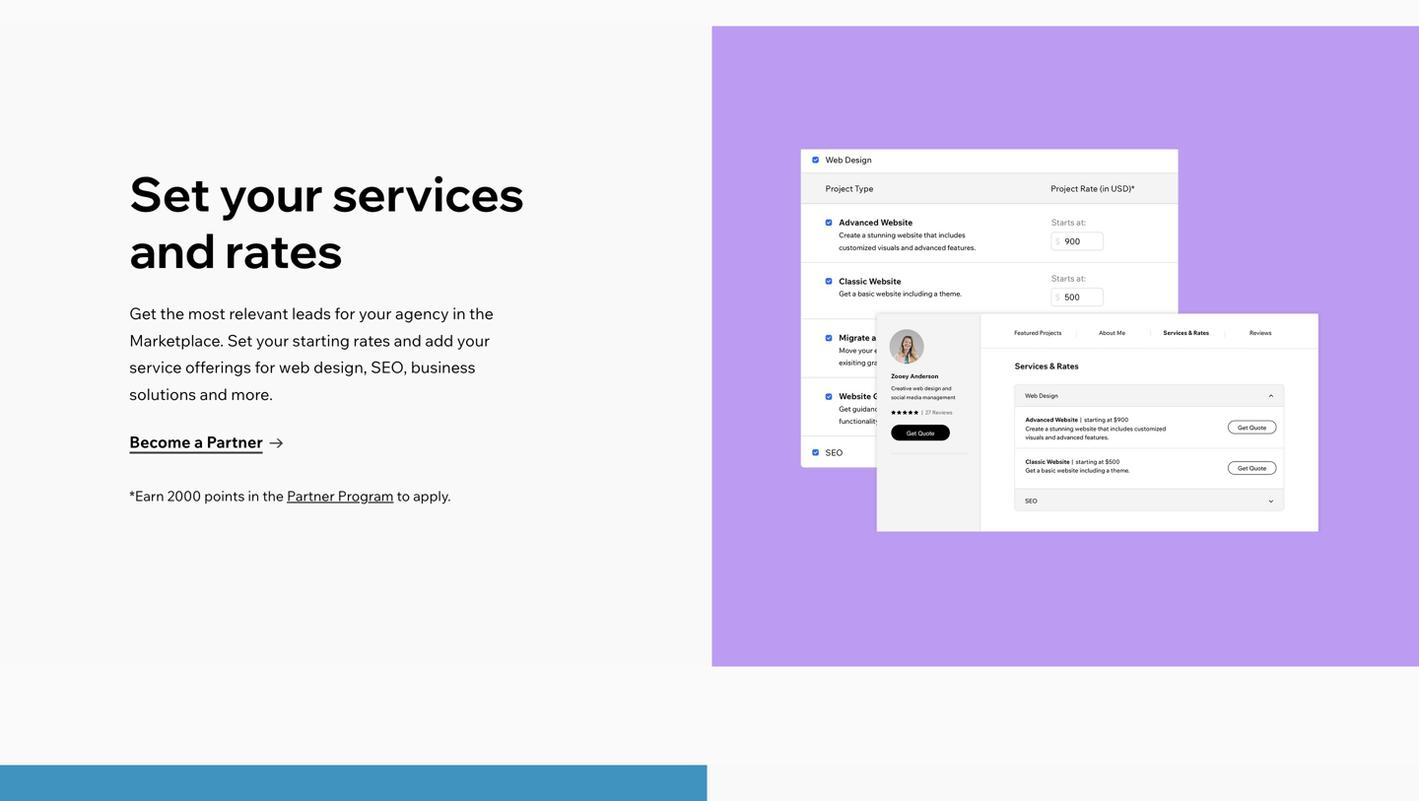 Task type: locate. For each thing, give the bounding box(es) containing it.
*earn 2000 points in the partner program to apply.
[[129, 487, 451, 505]]

a
[[194, 432, 203, 452]]

rates up relevant
[[225, 220, 343, 280]]

and down 'offerings' at left top
[[200, 384, 228, 404]]

in up 'add'
[[453, 304, 466, 324]]

to
[[397, 487, 410, 505]]

the right points
[[263, 487, 284, 505]]

partner inside become a partner link
[[207, 432, 263, 452]]

more.
[[231, 384, 273, 404]]

0 horizontal spatial set
[[129, 164, 210, 223]]

1 horizontal spatial in
[[453, 304, 466, 324]]

partner right a
[[207, 432, 263, 452]]

0 horizontal spatial rates
[[225, 220, 343, 280]]

partner program link
[[287, 487, 394, 505]]

solutions
[[129, 384, 196, 404]]

relevant
[[229, 304, 288, 324]]

rates inside set your services and rates
[[225, 220, 343, 280]]

the up the marketplace.
[[160, 304, 184, 324]]

set inside get the most relevant leads for your agency in the marketplace. set your starting rates and add your service offerings for web design, seo, business solutions and more.
[[227, 331, 253, 350]]

1 horizontal spatial set
[[227, 331, 253, 350]]

1 vertical spatial set
[[227, 331, 253, 350]]

0 horizontal spatial in
[[248, 487, 259, 505]]

partner
[[207, 432, 263, 452], [287, 487, 335, 505]]

and up the get
[[129, 220, 216, 280]]

0 vertical spatial in
[[453, 304, 466, 324]]

1 horizontal spatial for
[[335, 304, 355, 324]]

marketplace.
[[129, 331, 224, 350]]

1 vertical spatial in
[[248, 487, 259, 505]]

1 vertical spatial partner
[[287, 487, 335, 505]]

the
[[160, 304, 184, 324], [469, 304, 494, 324], [263, 487, 284, 505]]

services
[[332, 164, 525, 223]]

and down agency
[[394, 331, 422, 350]]

for
[[335, 304, 355, 324], [255, 357, 275, 377]]

and
[[129, 220, 216, 280], [394, 331, 422, 350], [200, 384, 228, 404]]

0 horizontal spatial for
[[255, 357, 275, 377]]

1 horizontal spatial rates
[[353, 331, 390, 350]]

offerings
[[185, 357, 251, 377]]

set your services and rates
[[129, 164, 525, 280]]

1 vertical spatial rates
[[353, 331, 390, 350]]

rates
[[225, 220, 343, 280], [353, 331, 390, 350]]

for left web
[[255, 357, 275, 377]]

get
[[129, 304, 157, 324]]

set
[[129, 164, 210, 223], [227, 331, 253, 350]]

0 vertical spatial for
[[335, 304, 355, 324]]

0 vertical spatial rates
[[225, 220, 343, 280]]

apply.
[[413, 487, 451, 505]]

in
[[453, 304, 466, 324], [248, 487, 259, 505]]

0 horizontal spatial partner
[[207, 432, 263, 452]]

become a partner
[[129, 432, 263, 452]]

0 vertical spatial and
[[129, 220, 216, 280]]

service
[[129, 357, 182, 377]]

your inside set your services and rates
[[219, 164, 323, 223]]

for right leads
[[335, 304, 355, 324]]

in right points
[[248, 487, 259, 505]]

1 vertical spatial for
[[255, 357, 275, 377]]

your
[[219, 164, 323, 223], [359, 304, 392, 324], [256, 331, 289, 350], [457, 331, 490, 350]]

0 vertical spatial set
[[129, 164, 210, 223]]

0 vertical spatial partner
[[207, 432, 263, 452]]

rates up the seo,
[[353, 331, 390, 350]]

1 horizontal spatial the
[[263, 487, 284, 505]]

the right agency
[[469, 304, 494, 324]]

and inside set your services and rates
[[129, 220, 216, 280]]

partner left program
[[287, 487, 335, 505]]

1 horizontal spatial partner
[[287, 487, 335, 505]]



Task type: describe. For each thing, give the bounding box(es) containing it.
add
[[425, 331, 454, 350]]

1 vertical spatial and
[[394, 331, 422, 350]]

*earn
[[129, 487, 164, 505]]

design,
[[314, 357, 367, 377]]

seo,
[[371, 357, 407, 377]]

business
[[411, 357, 476, 377]]

become a partner link
[[129, 429, 283, 457]]

2 horizontal spatial the
[[469, 304, 494, 324]]

rates inside get the most relevant leads for your agency in the marketplace. set your starting rates and add your service offerings for web design, seo, business solutions and more.
[[353, 331, 390, 350]]

leads
[[292, 304, 331, 324]]

points
[[204, 487, 245, 505]]

services and rates in the wix marketplace image
[[801, 149, 1323, 532]]

in inside get the most relevant leads for your agency in the marketplace. set your starting rates and add your service offerings for web design, seo, business solutions and more.
[[453, 304, 466, 324]]

0 horizontal spatial the
[[160, 304, 184, 324]]

web
[[279, 357, 310, 377]]

most
[[188, 304, 225, 324]]

program
[[338, 487, 394, 505]]

get the most relevant leads for your agency in the marketplace. set your starting rates and add your service offerings for web design, seo, business solutions and more.
[[129, 304, 494, 404]]

starting
[[293, 331, 350, 350]]

agency
[[395, 304, 449, 324]]

set inside set your services and rates
[[129, 164, 210, 223]]

become
[[129, 432, 191, 452]]

2 vertical spatial and
[[200, 384, 228, 404]]

2000
[[167, 487, 201, 505]]



Task type: vqa. For each thing, say whether or not it's contained in the screenshot.
Continue
no



